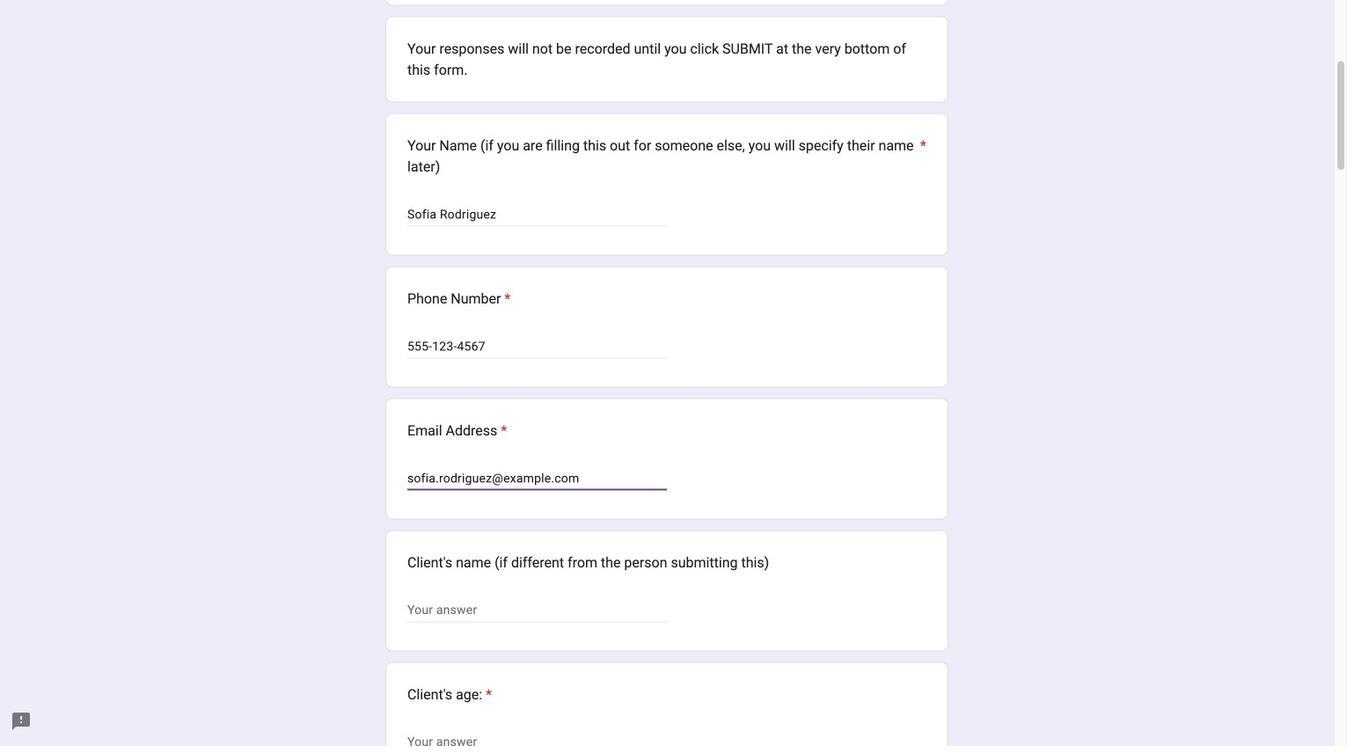 Task type: describe. For each thing, give the bounding box(es) containing it.
5 heading from the top
[[408, 685, 492, 706]]

2 heading from the top
[[408, 135, 927, 178]]

report a problem to google image
[[11, 711, 32, 733]]



Task type: locate. For each thing, give the bounding box(es) containing it.
3 heading from the top
[[408, 289, 511, 310]]

4 heading from the top
[[408, 421, 507, 442]]

None text field
[[408, 204, 667, 225], [408, 468, 667, 489], [408, 600, 667, 621], [408, 732, 520, 747], [408, 204, 667, 225], [408, 468, 667, 489], [408, 600, 667, 621], [408, 732, 520, 747]]

list item
[[386, 16, 949, 103]]

None text field
[[408, 336, 667, 357]]

required question element
[[917, 135, 927, 178], [501, 289, 511, 310], [498, 421, 507, 442], [483, 685, 492, 706]]

list
[[386, 16, 949, 747]]

heading
[[408, 38, 927, 81], [408, 135, 927, 178], [408, 289, 511, 310], [408, 421, 507, 442], [408, 685, 492, 706]]

1 heading from the top
[[408, 38, 927, 81]]



Task type: vqa. For each thing, say whether or not it's contained in the screenshot.
list
yes



